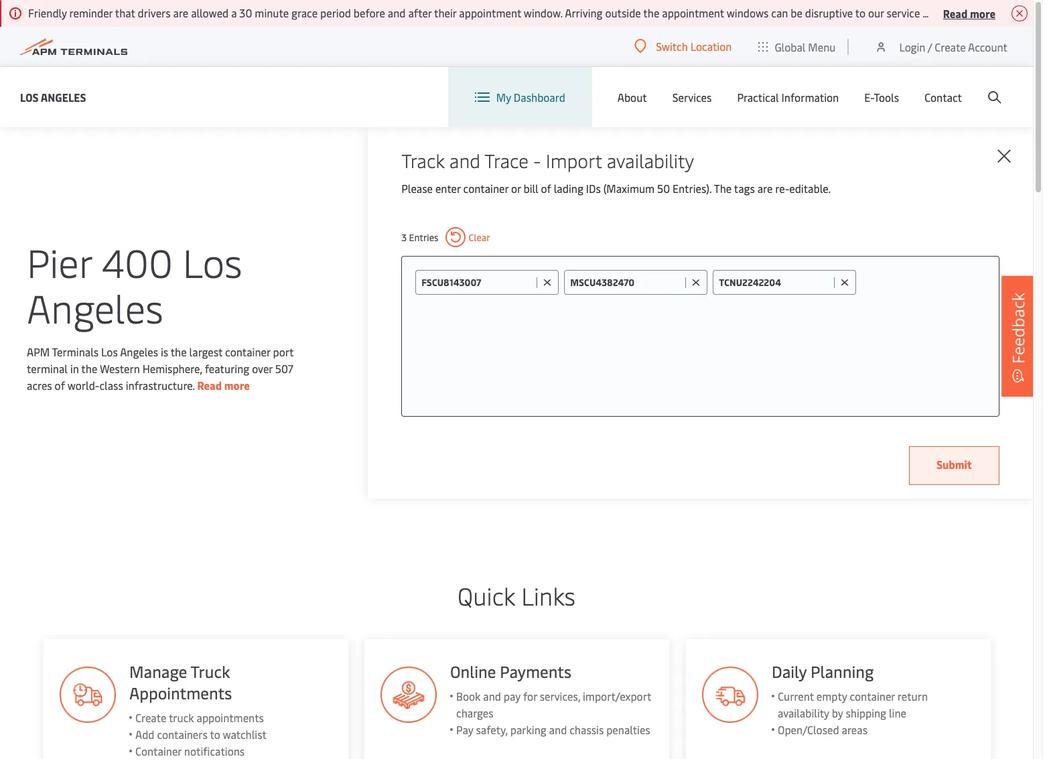 Task type: locate. For each thing, give the bounding box(es) containing it.
2 horizontal spatial container
[[849, 689, 895, 703]]

tags
[[734, 181, 755, 196]]

orange club loyalty program - 56 image
[[702, 667, 758, 723]]

read down 'featuring'
[[197, 378, 222, 392]]

los inside apm terminals los angeles is the largest container port terminal in the western hemisphere, featuring over 507 acres of world-class infrastructure.
[[101, 344, 118, 359]]

switch location button
[[635, 39, 732, 54]]

0 vertical spatial read more
[[943, 6, 996, 20]]

2 vertical spatial container
[[849, 689, 895, 703]]

in
[[70, 361, 79, 376]]

or
[[511, 181, 521, 196]]

2 horizontal spatial the
[[643, 5, 659, 20]]

2 appointment from the left
[[662, 5, 724, 20]]

0 horizontal spatial create
[[135, 710, 166, 725]]

container
[[135, 744, 181, 758]]

online
[[450, 661, 496, 682]]

container up "shipping"
[[849, 689, 895, 703]]

are
[[173, 5, 188, 20], [758, 181, 773, 196]]

services
[[672, 90, 712, 105]]

0 horizontal spatial read more
[[197, 378, 250, 392]]

world-
[[67, 378, 99, 392]]

entries
[[409, 231, 438, 244]]

0 horizontal spatial appointment
[[459, 5, 521, 20]]

and left have
[[923, 5, 941, 20]]

and left after
[[388, 5, 406, 20]]

more right have
[[970, 6, 996, 20]]

0 vertical spatial of
[[541, 181, 551, 196]]

e-
[[864, 90, 874, 105]]

0 horizontal spatial entered id text field
[[422, 276, 533, 289]]

please enter container or bill of lading ids (maximum 50 entries). the tags are re-editable.
[[401, 181, 831, 196]]

parking
[[510, 722, 546, 737]]

the right in
[[81, 361, 97, 376]]

online payments book and pay for services, import/export charges pay safety, parking and chassis penalties
[[450, 661, 651, 737]]

practical information
[[737, 90, 839, 105]]

Entered ID text field
[[422, 276, 533, 289], [719, 276, 831, 289]]

0 vertical spatial create
[[935, 39, 966, 54]]

import/export
[[583, 689, 651, 703]]

containers
[[156, 727, 207, 742]]

of right bill
[[541, 181, 551, 196]]

to up notifications
[[209, 727, 220, 742]]

0 horizontal spatial availability
[[607, 147, 694, 173]]

are left re-
[[758, 181, 773, 196]]

services,
[[539, 689, 580, 703]]

0 horizontal spatial of
[[55, 378, 65, 392]]

2 vertical spatial los
[[101, 344, 118, 359]]

entries).
[[673, 181, 712, 196]]

of
[[541, 181, 551, 196], [55, 378, 65, 392]]

create inside the login / create account link
[[935, 39, 966, 54]]

about button
[[618, 67, 647, 127]]

friendly
[[28, 5, 67, 20]]

pay
[[503, 689, 520, 703]]

availability up open/closed
[[777, 705, 829, 720]]

the
[[643, 5, 659, 20], [171, 344, 187, 359], [81, 361, 97, 376]]

can
[[771, 5, 788, 20]]

trace
[[485, 147, 529, 173]]

port
[[273, 344, 293, 359]]

arriving
[[565, 5, 603, 20]]

create right /
[[935, 39, 966, 54]]

507
[[275, 361, 293, 376]]

1 horizontal spatial more
[[970, 6, 996, 20]]

lading
[[554, 181, 583, 196]]

0 vertical spatial are
[[173, 5, 188, 20]]

to left our
[[855, 5, 866, 20]]

container
[[463, 181, 509, 196], [225, 344, 270, 359], [849, 689, 895, 703]]

1 appointment from the left
[[459, 5, 521, 20]]

0 vertical spatial more
[[970, 6, 996, 20]]

of right the acres
[[55, 378, 65, 392]]

0 vertical spatial read
[[943, 6, 968, 20]]

0 horizontal spatial the
[[81, 361, 97, 376]]

negative
[[968, 5, 1009, 20]]

enter
[[435, 181, 461, 196]]

payments
[[500, 661, 571, 682]]

services button
[[672, 67, 712, 127]]

50
[[657, 181, 670, 196]]

1 vertical spatial los
[[183, 235, 242, 288]]

container inside apm terminals los angeles is the largest container port terminal in the western hemisphere, featuring over 507 acres of world-class infrastructure.
[[225, 344, 270, 359]]

los for apm terminals los angeles is the largest container port terminal in the western hemisphere, featuring over 507 acres of world-class infrastructure.
[[101, 344, 118, 359]]

1 horizontal spatial read
[[943, 6, 968, 20]]

0 horizontal spatial los
[[20, 89, 39, 104]]

1 vertical spatial to
[[209, 727, 220, 742]]

1 vertical spatial are
[[758, 181, 773, 196]]

1 vertical spatial create
[[135, 710, 166, 725]]

hemisphere,
[[142, 361, 202, 376]]

1 vertical spatial more
[[224, 378, 250, 392]]

1 horizontal spatial to
[[855, 5, 866, 20]]

read more button
[[943, 5, 996, 21]]

read more link
[[197, 378, 250, 392]]

practical
[[737, 90, 779, 105]]

tariffs - 131 image
[[380, 667, 437, 723]]

2 horizontal spatial los
[[183, 235, 242, 288]]

0 horizontal spatial read
[[197, 378, 222, 392]]

0 horizontal spatial container
[[225, 344, 270, 359]]

western
[[100, 361, 140, 376]]

1 vertical spatial container
[[225, 344, 270, 359]]

more
[[970, 6, 996, 20], [224, 378, 250, 392]]

1 vertical spatial read
[[197, 378, 222, 392]]

line
[[888, 705, 906, 720]]

appointment up the switch location
[[662, 5, 724, 20]]

2 vertical spatial angeles
[[120, 344, 158, 359]]

and
[[388, 5, 406, 20], [923, 5, 941, 20], [449, 147, 480, 173], [483, 689, 501, 703], [549, 722, 567, 737]]

1 vertical spatial of
[[55, 378, 65, 392]]

charges
[[456, 705, 493, 720]]

availability up 50
[[607, 147, 694, 173]]

more inside button
[[970, 6, 996, 20]]

1 vertical spatial the
[[171, 344, 187, 359]]

read more for read more button
[[943, 6, 996, 20]]

angeles
[[41, 89, 86, 104], [27, 280, 163, 333], [120, 344, 158, 359]]

empty
[[816, 689, 847, 703]]

angeles inside pier 400 los angeles
[[27, 280, 163, 333]]

account
[[968, 39, 1008, 54]]

tools
[[874, 90, 899, 105]]

outside
[[605, 5, 641, 20]]

acres
[[27, 378, 52, 392]]

1 horizontal spatial availability
[[777, 705, 829, 720]]

to
[[855, 5, 866, 20], [209, 727, 220, 742]]

container left or
[[463, 181, 509, 196]]

(maximum
[[603, 181, 655, 196]]

availability
[[607, 147, 694, 173], [777, 705, 829, 720]]

open/closed
[[777, 722, 839, 737]]

windows
[[727, 5, 769, 20]]

angeles inside apm terminals los angeles is the largest container port terminal in the western hemisphere, featuring over 507 acres of world-class infrastructure.
[[120, 344, 158, 359]]

read more for read more link
[[197, 378, 250, 392]]

for
[[523, 689, 537, 703]]

appointment
[[459, 5, 521, 20], [662, 5, 724, 20]]

the
[[714, 181, 732, 196]]

the right outside
[[643, 5, 659, 20]]

1 horizontal spatial entered id text field
[[719, 276, 831, 289]]

1 vertical spatial angeles
[[27, 280, 163, 333]]

watchlist
[[222, 727, 266, 742]]

1 horizontal spatial appointment
[[662, 5, 724, 20]]

0 vertical spatial los
[[20, 89, 39, 104]]

400
[[102, 235, 173, 288]]

feedback button
[[1002, 276, 1035, 396]]

shipping
[[845, 705, 886, 720]]

1 vertical spatial availability
[[777, 705, 829, 720]]

container up over
[[225, 344, 270, 359]]

1 horizontal spatial create
[[935, 39, 966, 54]]

daily planning current empty container return availability by shipping line open/closed areas
[[771, 661, 927, 737]]

0 horizontal spatial to
[[209, 727, 220, 742]]

login / create account
[[899, 39, 1008, 54]]

read left negative
[[943, 6, 968, 20]]

infrastructure.
[[126, 378, 195, 392]]

1 horizontal spatial of
[[541, 181, 551, 196]]

more down 'featuring'
[[224, 378, 250, 392]]

appointment right the their
[[459, 5, 521, 20]]

0 vertical spatial container
[[463, 181, 509, 196]]

create up the add
[[135, 710, 166, 725]]

1 horizontal spatial los
[[101, 344, 118, 359]]

1 horizontal spatial read more
[[943, 6, 996, 20]]

read more up login / create account on the top right
[[943, 6, 996, 20]]

are right drivers
[[173, 5, 188, 20]]

1 vertical spatial read more
[[197, 378, 250, 392]]

1 horizontal spatial the
[[171, 344, 187, 359]]

read more
[[943, 6, 996, 20], [197, 378, 250, 392]]

read inside button
[[943, 6, 968, 20]]

los inside pier 400 los angeles
[[183, 235, 242, 288]]

bill
[[524, 181, 538, 196]]

global menu
[[775, 39, 836, 54]]

planning
[[810, 661, 873, 682]]

los for pier 400 los angeles
[[183, 235, 242, 288]]

the right is
[[171, 344, 187, 359]]

global
[[775, 39, 806, 54]]

read more down 'featuring'
[[197, 378, 250, 392]]

menu
[[808, 39, 836, 54]]

0 horizontal spatial more
[[224, 378, 250, 392]]

0 vertical spatial to
[[855, 5, 866, 20]]



Task type: vqa. For each thing, say whether or not it's contained in the screenshot.
Current
yes



Task type: describe. For each thing, give the bounding box(es) containing it.
be
[[791, 5, 803, 20]]

login
[[899, 39, 925, 54]]

import
[[546, 147, 602, 173]]

track and trace - import availability
[[401, 147, 694, 173]]

penalties
[[606, 722, 650, 737]]

and left chassis
[[549, 722, 567, 737]]

more for read more link
[[224, 378, 250, 392]]

global menu button
[[745, 26, 849, 67]]

safety,
[[476, 722, 507, 737]]

appointments
[[196, 710, 263, 725]]

grace
[[291, 5, 318, 20]]

feedback
[[1007, 292, 1029, 363]]

manage
[[129, 661, 186, 682]]

switch location
[[656, 39, 732, 54]]

contact button
[[925, 67, 962, 127]]

quick links
[[458, 579, 575, 612]]

0 vertical spatial the
[[643, 5, 659, 20]]

re-
[[775, 181, 789, 196]]

read for read more link
[[197, 378, 222, 392]]

pier 400 los angeles
[[27, 235, 242, 333]]

location
[[690, 39, 732, 54]]

clear
[[469, 231, 490, 244]]

areas
[[841, 722, 867, 737]]

allowed
[[191, 5, 229, 20]]

read for read more button
[[943, 6, 968, 20]]

pier
[[27, 235, 92, 288]]

manager truck appointments - 53 image
[[59, 667, 115, 723]]

drivers
[[138, 5, 171, 20]]

friendly reminder that drivers are allowed a 30 minute grace period before and after their appointment window. arriving outside the appointment windows can be disruptive to our service and have negative impact
[[28, 5, 1043, 20]]

la secondary image
[[47, 341, 281, 542]]

container inside "daily planning current empty container return availability by shipping line open/closed areas"
[[849, 689, 895, 703]]

more for read more button
[[970, 6, 996, 20]]

manage truck appointments create truck appointments add containers to watchlist container notifications
[[129, 661, 266, 758]]

terminal
[[27, 361, 68, 376]]

0 vertical spatial availability
[[607, 147, 694, 173]]

0 horizontal spatial are
[[173, 5, 188, 20]]

a
[[231, 5, 237, 20]]

period
[[320, 5, 351, 20]]

truck
[[168, 710, 193, 725]]

over
[[252, 361, 273, 376]]

editable.
[[789, 181, 831, 196]]

and up enter
[[449, 147, 480, 173]]

close alert image
[[1012, 5, 1028, 21]]

contact
[[925, 90, 962, 105]]

minute
[[255, 5, 289, 20]]

to inside manage truck appointments create truck appointments add containers to watchlist container notifications
[[209, 727, 220, 742]]

/
[[928, 39, 932, 54]]

track
[[401, 147, 445, 173]]

submit button
[[909, 446, 1000, 485]]

book
[[456, 689, 480, 703]]

apm
[[27, 344, 50, 359]]

is
[[161, 344, 168, 359]]

largest
[[189, 344, 223, 359]]

1 horizontal spatial container
[[463, 181, 509, 196]]

and left pay
[[483, 689, 501, 703]]

my dashboard
[[496, 90, 565, 105]]

add
[[135, 727, 154, 742]]

window.
[[524, 5, 563, 20]]

dashboard
[[514, 90, 565, 105]]

2 vertical spatial the
[[81, 361, 97, 376]]

featuring
[[205, 361, 249, 376]]

angeles for terminals
[[120, 344, 158, 359]]

chassis
[[569, 722, 604, 737]]

angeles for 400
[[27, 280, 163, 333]]

submit
[[937, 457, 972, 472]]

impact
[[1012, 5, 1043, 20]]

of inside apm terminals los angeles is the largest container port terminal in the western hemisphere, featuring over 507 acres of world-class infrastructure.
[[55, 378, 65, 392]]

notifications
[[183, 744, 244, 758]]

30
[[239, 5, 252, 20]]

switch
[[656, 39, 688, 54]]

availability inside "daily planning current empty container return availability by shipping line open/closed areas"
[[777, 705, 829, 720]]

after
[[408, 5, 432, 20]]

have
[[943, 5, 966, 20]]

Entered ID text field
[[570, 276, 682, 289]]

our
[[868, 5, 884, 20]]

create inside manage truck appointments create truck appointments add containers to watchlist container notifications
[[135, 710, 166, 725]]

return
[[897, 689, 927, 703]]

3 entries
[[401, 231, 438, 244]]

that
[[115, 5, 135, 20]]

e-tools
[[864, 90, 899, 105]]

pay
[[456, 722, 473, 737]]

before
[[354, 5, 385, 20]]

apm terminals los angeles is the largest container port terminal in the western hemisphere, featuring over 507 acres of world-class infrastructure.
[[27, 344, 293, 392]]

1 horizontal spatial are
[[758, 181, 773, 196]]

1 entered id text field from the left
[[422, 276, 533, 289]]

please
[[401, 181, 433, 196]]

by
[[831, 705, 843, 720]]

daily
[[771, 661, 806, 682]]

practical information button
[[737, 67, 839, 127]]

2 entered id text field from the left
[[719, 276, 831, 289]]

login / create account link
[[875, 27, 1008, 66]]

0 vertical spatial angeles
[[41, 89, 86, 104]]

links
[[521, 579, 575, 612]]



